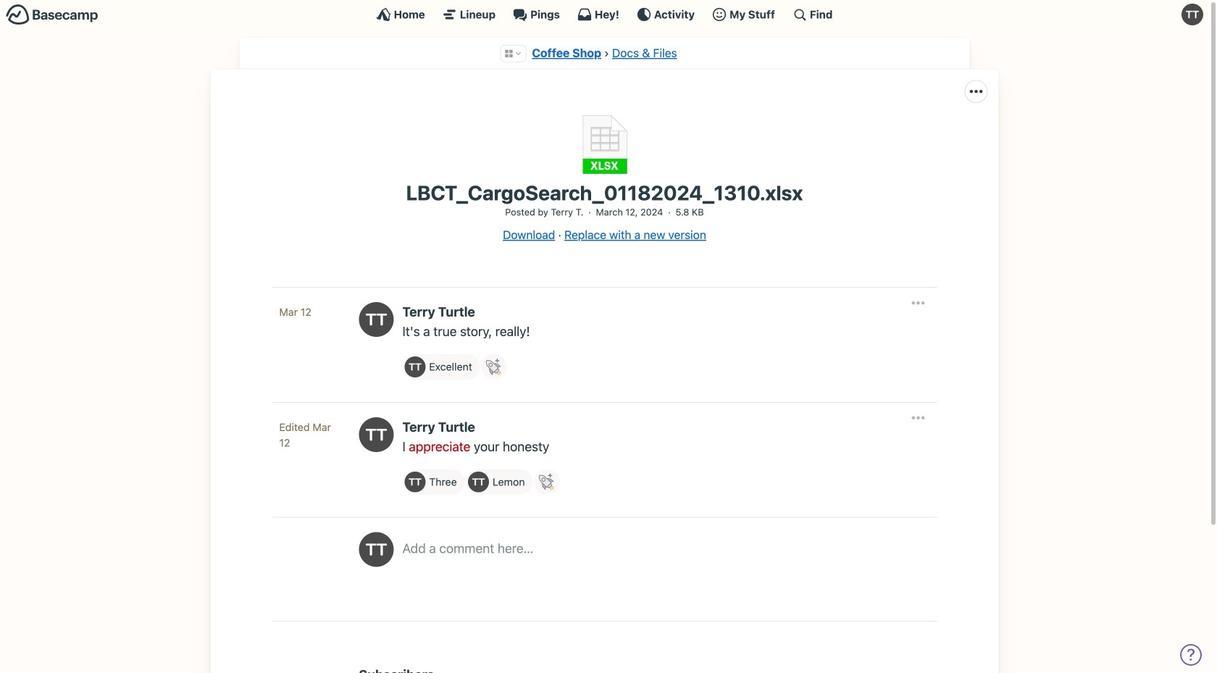 Task type: vqa. For each thing, say whether or not it's contained in the screenshot.
Terry T. boosted the comment with 'Three' element's the Mar 12 element
yes



Task type: describe. For each thing, give the bounding box(es) containing it.
main element
[[0, 0, 1209, 28]]

march 12, 2024 element
[[596, 206, 663, 217]]

terry turtle image for terry t. boosted the comment with 'excellent' 'element'
[[405, 357, 425, 377]]

terry turtle image for 'terry t. boosted the comment with 'three'' element
[[405, 472, 425, 492]]

mar 12 element for terry t. boosted the comment with 'excellent' 'element'
[[279, 306, 311, 318]]

keyboard shortcut: ⌘ + / image
[[793, 7, 807, 22]]

mar 12 element for 'terry t. boosted the comment with 'three'' element
[[279, 421, 331, 449]]

switch accounts image
[[6, 4, 99, 26]]

terry turtle image inside terry t. boosted the comment with 'lemon' element
[[468, 472, 489, 492]]



Task type: locate. For each thing, give the bounding box(es) containing it.
terry turtle image
[[1182, 4, 1203, 25], [359, 302, 394, 337], [359, 417, 394, 452], [468, 472, 489, 492], [359, 532, 394, 567]]

1 mar 12 element from the top
[[279, 306, 311, 318]]

terry t. boosted the comment with 'excellent' element
[[402, 354, 480, 380]]

1 vertical spatial terry turtle image
[[405, 472, 425, 492]]

2 mar 12 element from the top
[[279, 421, 331, 449]]

terry turtle image inside main element
[[1182, 4, 1203, 25]]

1 terry turtle image from the top
[[405, 357, 425, 377]]

terry t. boosted the comment with 'lemon' element
[[466, 469, 533, 495]]

terry t. boosted the comment with 'three' element
[[402, 469, 465, 495]]

1 vertical spatial mar 12 element
[[279, 421, 331, 449]]

2 terry turtle image from the top
[[405, 472, 425, 492]]

0 vertical spatial mar 12 element
[[279, 306, 311, 318]]

mar 12 element
[[279, 306, 311, 318], [279, 421, 331, 449]]

terry turtle image inside 'terry t. boosted the comment with 'three'' element
[[405, 472, 425, 492]]

terry turtle image inside terry t. boosted the comment with 'excellent' 'element'
[[405, 357, 425, 377]]

terry turtle image
[[405, 357, 425, 377], [405, 472, 425, 492]]

0 vertical spatial terry turtle image
[[405, 357, 425, 377]]



